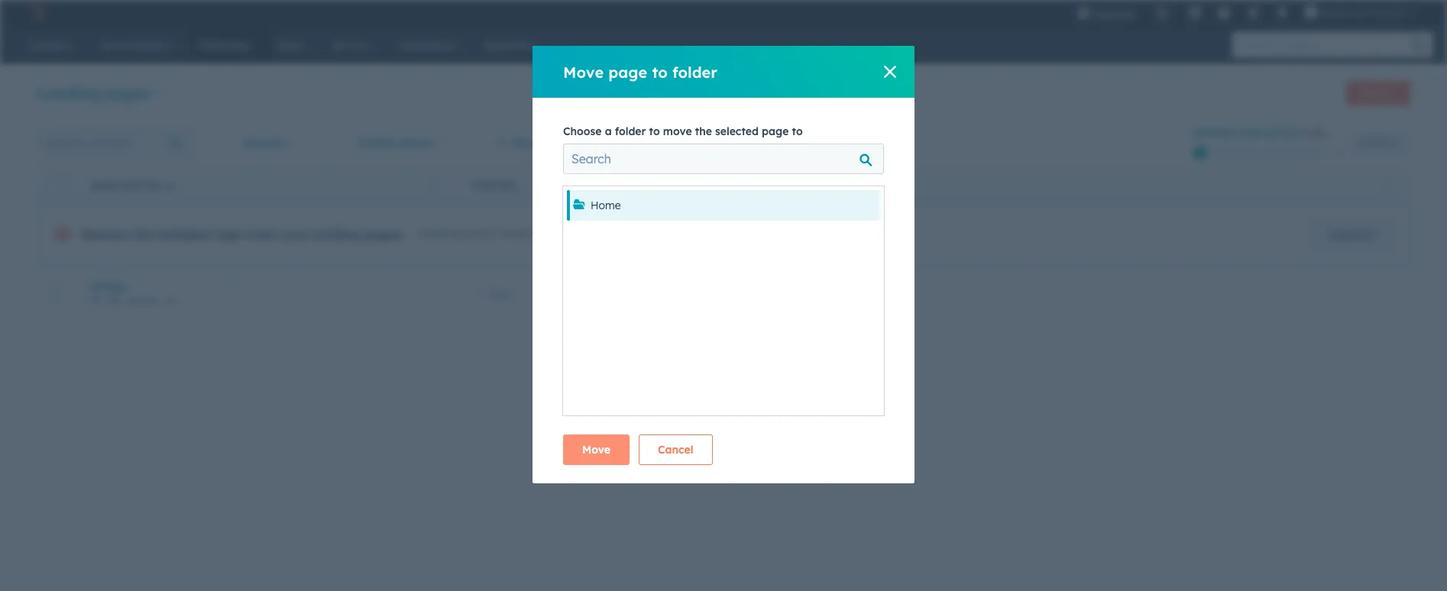 Task type: describe. For each thing, give the bounding box(es) containing it.
upgrade link
[[1310, 219, 1394, 250]]

(edt) for created date (edt)
[[793, 180, 818, 192]]

publish for publish status button
[[472, 180, 515, 192]]

0 vertical spatial page
[[609, 62, 648, 81]]

to left move
[[650, 125, 660, 138]]

status for publish status button
[[517, 180, 552, 192]]

no url preview
[[90, 295, 160, 307]]

home
[[591, 199, 621, 213]]

with
[[547, 227, 569, 241]]

name and url button
[[72, 169, 454, 203]]

(edt) for updated date (edt)
[[660, 180, 685, 192]]

choose
[[563, 125, 602, 138]]

move page to folder dialog
[[533, 46, 915, 484]]

more
[[513, 136, 539, 150]]

created date (edt)
[[721, 180, 818, 192]]

features
[[503, 227, 544, 241]]

Search content search field
[[37, 128, 194, 158]]

1 horizontal spatial folder
[[673, 62, 718, 81]]

press to sort. image
[[679, 179, 684, 190]]

opage link
[[90, 280, 436, 294]]

remove the hubspot logo from your landing pages.
[[81, 227, 405, 242]]

1 vertical spatial url
[[106, 295, 124, 307]]

upgrade inside 'link'
[[1329, 228, 1375, 242]]

setup
[[1266, 127, 1301, 141]]

home button
[[567, 190, 881, 221]]

search button
[[1405, 32, 1434, 58]]

logo
[[216, 227, 243, 242]]

help button
[[1212, 0, 1238, 24]]

0 vertical spatial upgrade
[[1094, 8, 1137, 20]]

1
[[1304, 127, 1310, 141]]

status for publish status popup button
[[400, 136, 433, 150]]

hubspot image
[[28, 3, 46, 21]]

landing
[[37, 83, 99, 102]]

close image inside move page to folder dialog
[[885, 66, 897, 78]]

the inside move page to folder dialog
[[695, 125, 712, 138]]

move button
[[563, 435, 630, 466]]

publish for publish status popup button
[[358, 136, 397, 150]]

domain button
[[234, 128, 306, 158]]

cms
[[1239, 127, 1262, 141]]

Search HubSpot search field
[[1233, 32, 1420, 58]]

domain
[[243, 136, 285, 150]]

more filters button
[[487, 128, 584, 158]]

hubspot link
[[18, 3, 57, 21]]

unlock premium features with crm suite starter.
[[418, 227, 663, 241]]

starter.
[[627, 227, 663, 241]]

created date (edt) button
[[703, 169, 1411, 203]]

updated date (edt)
[[587, 180, 685, 192]]

press to sort. element for updated date (edt)
[[679, 179, 684, 192]]

/
[[1310, 127, 1316, 141]]

marketplaces button
[[1180, 0, 1212, 24]]

remove
[[81, 227, 130, 242]]

notifications image
[[1276, 7, 1290, 21]]

and
[[120, 180, 141, 192]]

move
[[663, 125, 692, 138]]

marketplaces image
[[1189, 7, 1203, 21]]

landing pages banner
[[37, 76, 1411, 112]]

publish status button
[[348, 128, 453, 158]]

pages.
[[365, 227, 405, 242]]

to right selected
[[792, 125, 803, 138]]

finish
[[1194, 127, 1236, 141]]

actions button
[[1352, 133, 1411, 153]]

finish cms setup button
[[1194, 127, 1301, 141]]

Choose a folder to move the selected page to search field
[[563, 144, 885, 174]]

calling icon button
[[1150, 2, 1176, 24]]

settings image
[[1247, 7, 1261, 21]]

premium
[[455, 227, 500, 241]]

studios
[[1372, 6, 1407, 18]]



Task type: vqa. For each thing, say whether or not it's contained in the screenshot.
Next button
no



Task type: locate. For each thing, give the bounding box(es) containing it.
move page to folder
[[563, 62, 718, 81]]

tara schultz image
[[1305, 5, 1319, 19]]

0 vertical spatial publish
[[358, 136, 397, 150]]

settings link
[[1238, 0, 1270, 24]]

page up a
[[609, 62, 648, 81]]

1 horizontal spatial status
[[517, 180, 552, 192]]

0 horizontal spatial press to sort. element
[[430, 179, 436, 192]]

apoptosis studios button
[[1296, 0, 1430, 24]]

date left press to sort. icon
[[634, 180, 658, 192]]

folder right a
[[615, 125, 646, 138]]

0 horizontal spatial page
[[609, 62, 648, 81]]

help image
[[1218, 7, 1232, 21]]

name
[[90, 180, 118, 192]]

selected
[[716, 125, 759, 138]]

publish
[[358, 136, 397, 150], [472, 180, 515, 192]]

move for move
[[583, 443, 611, 457]]

1 horizontal spatial publish status
[[472, 180, 552, 192]]

0 horizontal spatial folder
[[615, 125, 646, 138]]

menu
[[1068, 0, 1430, 30]]

filters
[[543, 136, 574, 150]]

move
[[563, 62, 604, 81], [583, 443, 611, 457]]

created
[[721, 180, 764, 192]]

url inside button
[[144, 180, 163, 192]]

1 vertical spatial move
[[583, 443, 611, 457]]

0 horizontal spatial publish status
[[358, 136, 433, 150]]

1 date from the left
[[634, 180, 658, 192]]

0 vertical spatial publish status
[[358, 136, 433, 150]]

1 vertical spatial publish
[[472, 180, 515, 192]]

publish status down more
[[472, 180, 552, 192]]

press to sort. image
[[430, 179, 436, 190]]

a
[[605, 125, 612, 138]]

1 horizontal spatial page
[[762, 125, 789, 138]]

the right move
[[695, 125, 712, 138]]

to
[[652, 62, 668, 81], [650, 125, 660, 138], [792, 125, 803, 138]]

move inside button
[[583, 443, 611, 457]]

0 horizontal spatial close image
[[885, 66, 897, 78]]

0 vertical spatial url
[[144, 180, 163, 192]]

publish status for publish status button
[[472, 180, 552, 192]]

finish cms setup progress bar
[[1194, 147, 1206, 159]]

status inside publish status button
[[517, 180, 552, 192]]

0 vertical spatial close image
[[885, 66, 897, 78]]

landing pages
[[37, 83, 151, 102]]

menu containing apoptosis studios
[[1068, 0, 1430, 30]]

(edt)
[[660, 180, 685, 192], [793, 180, 818, 192]]

cancel button
[[639, 435, 713, 466]]

1 horizontal spatial upgrade
[[1329, 228, 1375, 242]]

press to sort. element inside "updated date (edt)" button
[[679, 179, 684, 192]]

choose a folder to move the selected page to
[[563, 125, 803, 138]]

press to sort. element for name and url
[[430, 179, 436, 192]]

1 horizontal spatial date
[[766, 180, 790, 192]]

finish cms setup 1 / 11
[[1194, 127, 1327, 141]]

0 horizontal spatial status
[[400, 136, 433, 150]]

calling icon image
[[1156, 8, 1170, 21]]

0 vertical spatial folder
[[673, 62, 718, 81]]

hubspot
[[158, 227, 212, 242]]

actions
[[1362, 137, 1394, 148]]

publish inside button
[[472, 180, 515, 192]]

preview
[[126, 295, 160, 307]]

landing
[[313, 227, 361, 242]]

url
[[144, 180, 163, 192], [106, 295, 124, 307]]

date for created
[[766, 180, 790, 192]]

the
[[695, 125, 712, 138], [134, 227, 154, 242]]

updated date cell
[[569, 267, 703, 322]]

1 vertical spatial page
[[762, 125, 789, 138]]

press to sort. element
[[430, 179, 436, 192], [679, 179, 684, 192]]

2 date from the left
[[766, 180, 790, 192]]

to up move
[[652, 62, 668, 81]]

move for move page to folder
[[563, 62, 604, 81]]

status down more filters button at the left top
[[517, 180, 552, 192]]

suite
[[598, 227, 624, 241]]

1 horizontal spatial press to sort. element
[[679, 179, 684, 192]]

1 vertical spatial close image
[[1334, 147, 1343, 156]]

1 vertical spatial the
[[134, 227, 154, 242]]

(edt) right created
[[793, 180, 818, 192]]

1 vertical spatial upgrade
[[1329, 228, 1375, 242]]

publish status inside publish status popup button
[[358, 136, 433, 150]]

status
[[400, 136, 433, 150], [517, 180, 552, 192]]

publish status for publish status popup button
[[358, 136, 433, 150]]

1 press to sort. element from the left
[[430, 179, 436, 192]]

1 (edt) from the left
[[660, 180, 685, 192]]

1 horizontal spatial close image
[[1334, 147, 1343, 156]]

0 vertical spatial move
[[563, 62, 604, 81]]

1 horizontal spatial (edt)
[[793, 180, 818, 192]]

date for updated
[[634, 180, 658, 192]]

updated date (edt) button
[[569, 169, 703, 203]]

0 horizontal spatial url
[[106, 295, 124, 307]]

cancel
[[658, 443, 694, 457]]

landing pages button
[[37, 81, 165, 104]]

0 horizontal spatial (edt)
[[660, 180, 685, 192]]

apoptosis
[[1322, 6, 1369, 18]]

0 horizontal spatial upgrade
[[1094, 8, 1137, 20]]

publish status
[[358, 136, 433, 150], [472, 180, 552, 192]]

status up press to sort. image
[[400, 136, 433, 150]]

press to sort. element inside name and url button
[[430, 179, 436, 192]]

search image
[[1413, 38, 1427, 52]]

press to sort. element up unlock at the top of page
[[430, 179, 436, 192]]

publish status button
[[454, 169, 569, 203]]

1 vertical spatial status
[[517, 180, 552, 192]]

1 vertical spatial folder
[[615, 125, 646, 138]]

url right and
[[144, 180, 163, 192]]

url down the opage
[[106, 295, 124, 307]]

name and url
[[90, 180, 163, 192]]

crm
[[572, 227, 595, 241]]

0 vertical spatial status
[[400, 136, 433, 150]]

updated
[[587, 180, 631, 192]]

folder up choose a folder to move the selected page to
[[673, 62, 718, 81]]

more filters
[[513, 136, 574, 150]]

no
[[90, 295, 103, 307]]

date
[[634, 180, 658, 192], [766, 180, 790, 192]]

folder
[[673, 62, 718, 81], [615, 125, 646, 138]]

upgrade image
[[1077, 7, 1091, 21]]

date right created
[[766, 180, 790, 192]]

publish status inside publish status button
[[472, 180, 552, 192]]

apoptosis studios
[[1322, 6, 1407, 18]]

status inside publish status popup button
[[400, 136, 433, 150]]

1 horizontal spatial publish
[[472, 180, 515, 192]]

opage
[[90, 280, 126, 294]]

create
[[1360, 87, 1389, 99]]

0 horizontal spatial publish
[[358, 136, 397, 150]]

unlock
[[418, 227, 452, 241]]

0 horizontal spatial the
[[134, 227, 154, 242]]

your
[[281, 227, 310, 242]]

create button
[[1347, 81, 1411, 106]]

1 horizontal spatial the
[[695, 125, 712, 138]]

page
[[609, 62, 648, 81], [762, 125, 789, 138]]

upgrade
[[1094, 8, 1137, 20], [1329, 228, 1375, 242]]

11
[[1316, 127, 1327, 141]]

publish status up press to sort. image
[[358, 136, 433, 150]]

2 (edt) from the left
[[793, 180, 818, 192]]

pages
[[104, 83, 151, 102]]

publish inside popup button
[[358, 136, 397, 150]]

1 vertical spatial publish status
[[472, 180, 552, 192]]

0 horizontal spatial date
[[634, 180, 658, 192]]

close image
[[885, 66, 897, 78], [1334, 147, 1343, 156]]

notifications button
[[1270, 0, 1296, 24]]

(edt) down move
[[660, 180, 685, 192]]

2 press to sort. element from the left
[[679, 179, 684, 192]]

1 horizontal spatial url
[[144, 180, 163, 192]]

press to sort. element down choose a folder to move the selected page to search box
[[679, 179, 684, 192]]

0 vertical spatial the
[[695, 125, 712, 138]]

page right selected
[[762, 125, 789, 138]]

from
[[247, 227, 277, 242]]

draft
[[490, 288, 513, 300]]

the right remove
[[134, 227, 154, 242]]



